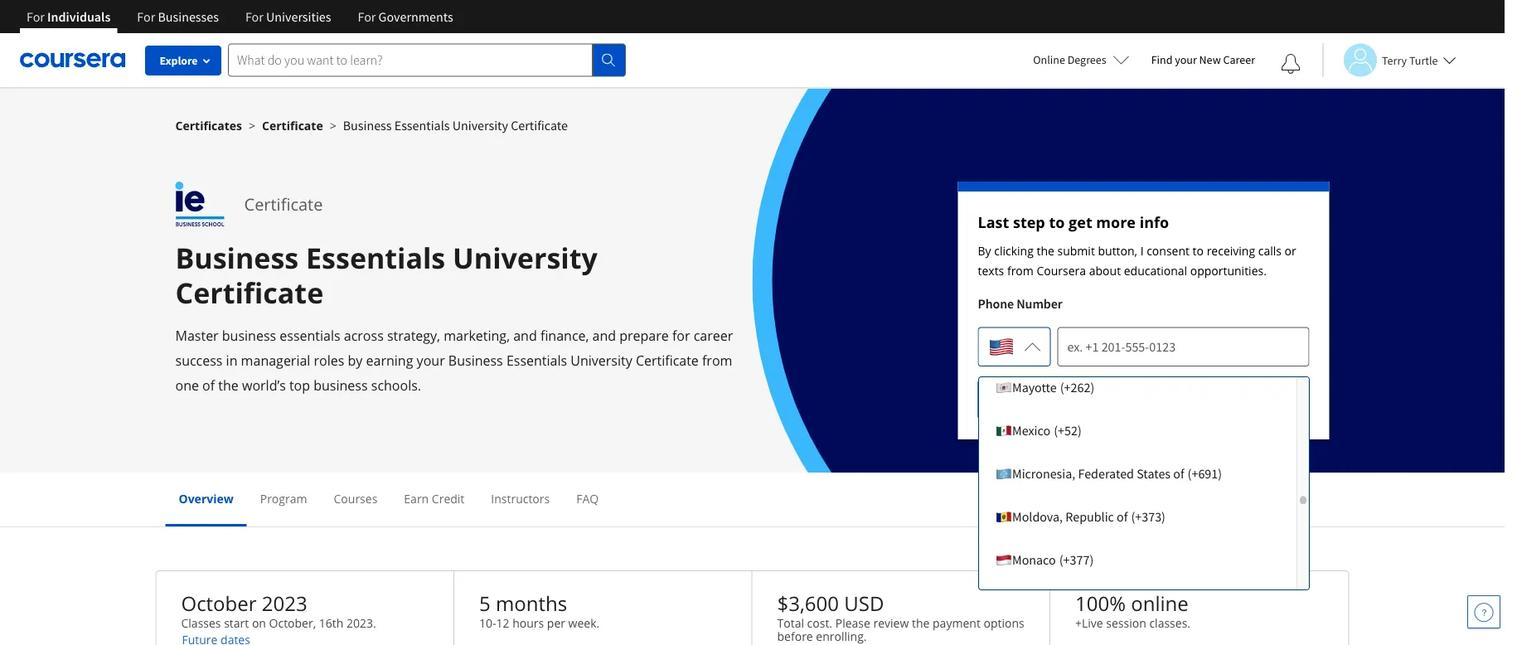 Task type: describe. For each thing, give the bounding box(es) containing it.
coursera image
[[20, 47, 125, 73]]

months
[[496, 590, 567, 617]]

find
[[1152, 52, 1173, 67]]

on
[[252, 615, 266, 631]]

help center image
[[1474, 602, 1494, 622]]

5 months 10-12 hours per week.
[[479, 590, 600, 631]]

certificate inside certificates > certificate > business essentials university certificate
[[262, 117, 323, 133]]

business inside master business essentials across strategy, marketing, and finance, and prepare for career success in managerial roles by earning your business essentials university certificate from one of the world's top business schools.
[[448, 352, 503, 369]]

certificates > certificate > business essentials university certificate
[[175, 117, 568, 134]]

691
[[1199, 465, 1218, 482]]

to inside by clicking the submit button, i consent to receiving calls or texts from coursera about educational opportunities.
[[1193, 243, 1204, 258]]

0 vertical spatial business
[[222, 327, 276, 345]]

calls
[[1259, 243, 1282, 258]]

enrolling.
[[816, 628, 867, 644]]

moldova,
[[1013, 508, 1063, 525]]

12
[[496, 615, 510, 631]]

banner navigation
[[13, 0, 467, 46]]

10-
[[479, 615, 496, 631]]

marketing,
[[444, 327, 510, 345]]

0 vertical spatial to
[[1049, 212, 1065, 233]]

your inside master business essentials across strategy, marketing, and finance, and prepare for career success in managerial roles by earning your business essentials university certificate from one of the world's top business schools.
[[417, 352, 445, 369]]

for for individuals
[[27, 8, 45, 25]]

educational
[[1124, 262, 1188, 278]]

100% online +live session classes.
[[1076, 590, 1191, 631]]

by
[[348, 352, 363, 369]]

for individuals
[[27, 8, 111, 25]]

credit
[[432, 491, 465, 506]]

career
[[694, 327, 733, 345]]

certificate inside business essentials university certificate
[[175, 273, 324, 312]]

earn
[[404, 491, 429, 506]]

262
[[1071, 379, 1091, 396]]

one
[[175, 377, 199, 394]]

list box containing 🇾🇹 mayotte (+ 262 )
[[979, 367, 1309, 590]]

university inside master business essentials across strategy, marketing, and finance, and prepare for career success in managerial roles by earning your business essentials university certificate from one of the world's top business schools.
[[571, 352, 633, 369]]

1 > from the left
[[249, 117, 255, 133]]

show notifications image
[[1281, 54, 1301, 74]]

federated
[[1078, 465, 1134, 482]]

from inside master business essentials across strategy, marketing, and finance, and prepare for career success in managerial roles by earning your business essentials university certificate from one of the world's top business schools.
[[702, 352, 733, 369]]

1 horizontal spatial business
[[314, 377, 368, 394]]

373
[[1142, 508, 1162, 525]]

clicking
[[995, 243, 1034, 258]]

strategy,
[[387, 327, 440, 345]]

i
[[1141, 243, 1144, 258]]

governments
[[379, 8, 453, 25]]

overview
[[179, 491, 234, 506]]

across
[[344, 327, 384, 345]]

republic
[[1066, 508, 1114, 525]]

) inside 🇲🇩 moldova, republic of (+ 373 )
[[1162, 508, 1166, 525]]

for universities
[[245, 8, 331, 25]]

from inside by clicking the submit button, i consent to receiving calls or texts from coursera about educational opportunities.
[[1007, 262, 1034, 278]]

hours
[[513, 615, 544, 631]]

master business essentials across strategy, marketing, and finance, and prepare for career success in managerial roles by earning your business essentials university certificate from one of the world's top business schools.
[[175, 327, 733, 394]]

texts
[[978, 262, 1004, 278]]

2023.
[[347, 615, 376, 631]]

certificate link
[[262, 117, 323, 133]]

new
[[1200, 52, 1221, 67]]

🇲🇨
[[996, 553, 1009, 569]]

🇲🇩
[[996, 510, 1009, 526]]

universities
[[266, 8, 331, 25]]

🇾🇹 mayotte (+ 262 )
[[996, 379, 1095, 397]]

mayotte
[[1013, 379, 1057, 396]]

before
[[777, 628, 813, 644]]

payment
[[933, 615, 981, 631]]

$3,600
[[777, 590, 839, 617]]

button,
[[1098, 243, 1138, 258]]

0 vertical spatial info
[[1140, 212, 1169, 233]]

number
[[1017, 295, 1063, 312]]

courses link
[[334, 491, 378, 506]]

per
[[547, 615, 566, 631]]

earning
[[366, 352, 413, 369]]

for businesses
[[137, 8, 219, 25]]

classes.
[[1150, 615, 1191, 631]]

info inside the email me info 'button'
[[1161, 391, 1183, 408]]

the inside by clicking the submit button, i consent to receiving calls or texts from coursera about educational opportunities.
[[1037, 243, 1055, 258]]

for for businesses
[[137, 8, 155, 25]]

usd
[[844, 590, 884, 617]]

coursera
[[1037, 262, 1086, 278]]

by
[[978, 243, 992, 258]]

0 vertical spatial essentials
[[395, 117, 450, 134]]

or
[[1285, 243, 1297, 258]]

roles
[[314, 352, 344, 369]]

about
[[1089, 262, 1121, 278]]

essentials
[[280, 327, 341, 345]]

opportunities.
[[1191, 262, 1267, 278]]

ie business school image
[[175, 182, 224, 227]]

master
[[175, 327, 219, 345]]

get
[[1069, 212, 1093, 233]]

1 horizontal spatial your
[[1175, 52, 1197, 67]]

certificates link
[[175, 117, 242, 133]]

🇺🇸 button
[[978, 327, 1051, 367]]

certificate menu element
[[165, 473, 1340, 527]]

program link
[[260, 491, 307, 506]]

$3,600 usd total cost. please review the payment options before enrolling.
[[777, 590, 1025, 644]]



Task type: vqa. For each thing, say whether or not it's contained in the screenshot.
from within 'Master business essentials across strategy, marketing, and finance, and prepare for career success in managerial roles by earning your Business Essentials University Certificate from one of the world's top business schools.'
yes



Task type: locate. For each thing, give the bounding box(es) containing it.
step
[[1013, 212, 1046, 233]]

16th
[[319, 615, 344, 631]]

0 horizontal spatial and
[[514, 327, 537, 345]]

for for governments
[[358, 8, 376, 25]]

micronesia,
[[1013, 465, 1076, 482]]

business down marketing, at the left bottom of the page
[[448, 352, 503, 369]]

essentials inside master business essentials across strategy, marketing, and finance, and prepare for career success in managerial roles by earning your business essentials university certificate from one of the world's top business schools.
[[507, 352, 567, 369]]

submit
[[1058, 243, 1095, 258]]

the up coursera on the right top of the page
[[1037, 243, 1055, 258]]

(+ inside 🇾🇹 mayotte (+ 262 )
[[1060, 379, 1071, 396]]

total
[[777, 615, 804, 631]]

for left "governments"
[[358, 8, 376, 25]]

in
[[226, 352, 238, 369]]

1 and from the left
[[514, 327, 537, 345]]

) down 262 on the bottom right of the page
[[1078, 422, 1082, 439]]

) left email on the right of the page
[[1091, 379, 1095, 396]]

0 horizontal spatial your
[[417, 352, 445, 369]]

certificates
[[175, 117, 242, 133]]

university
[[452, 117, 508, 134], [453, 238, 598, 277], [571, 352, 633, 369]]

1 vertical spatial university
[[453, 238, 598, 277]]

5
[[479, 590, 491, 617]]

1 vertical spatial essentials
[[306, 238, 446, 277]]

essentials
[[395, 117, 450, 134], [306, 238, 446, 277], [507, 352, 567, 369]]

your right find
[[1175, 52, 1197, 67]]

for
[[672, 327, 690, 345]]

from down the clicking
[[1007, 262, 1034, 278]]

🇲🇽 mexico (+ 52 )
[[996, 422, 1082, 440]]

> right certificate link
[[330, 117, 336, 133]]

find your new career
[[1152, 52, 1256, 67]]

for governments
[[358, 8, 453, 25]]

week.
[[569, 615, 600, 631]]

list box
[[979, 367, 1309, 590]]

businesses
[[158, 8, 219, 25]]

from down career on the left of the page
[[702, 352, 733, 369]]

business down 'roles'
[[314, 377, 368, 394]]

of inside master business essentials across strategy, marketing, and finance, and prepare for career success in managerial roles by earning your business essentials university certificate from one of the world's top business schools.
[[202, 377, 215, 394]]

(+ for 377
[[1060, 551, 1070, 568]]

finance,
[[541, 327, 589, 345]]

certificate inside master business essentials across strategy, marketing, and finance, and prepare for career success in managerial roles by earning your business essentials university certificate from one of the world's top business schools.
[[636, 352, 699, 369]]

1 vertical spatial info
[[1161, 391, 1183, 408]]

) inside 🇲🇨 monaco (+ 377 )
[[1090, 551, 1094, 568]]

last
[[978, 212, 1010, 233]]

0 vertical spatial the
[[1037, 243, 1055, 258]]

1 vertical spatial the
[[218, 377, 239, 394]]

review
[[874, 615, 909, 631]]

business essentials university certificate
[[175, 238, 598, 312]]

🇺🇸
[[988, 331, 1015, 365]]

2 vertical spatial university
[[571, 352, 633, 369]]

faq
[[577, 491, 599, 506]]

business down ie business school image
[[175, 238, 299, 277]]

0 horizontal spatial business
[[222, 327, 276, 345]]

for for universities
[[245, 8, 264, 25]]

managerial
[[241, 352, 310, 369]]

(+ inside '🇫🇲 micronesia, federated states of (+ 691 )'
[[1188, 465, 1199, 482]]

(+
[[1060, 379, 1071, 396], [1054, 422, 1065, 439], [1188, 465, 1199, 482], [1132, 508, 1142, 525], [1060, 551, 1070, 568]]

🇫🇲
[[996, 467, 1009, 483]]

None search field
[[228, 44, 626, 77]]

earn credit
[[404, 491, 465, 506]]

me
[[1140, 391, 1158, 408]]

options
[[984, 615, 1025, 631]]

0 vertical spatial your
[[1175, 52, 1197, 67]]

🇲🇩 moldova, republic of (+ 373 )
[[996, 508, 1166, 526]]

) inside '🇫🇲 micronesia, federated states of (+ 691 )'
[[1218, 465, 1222, 482]]

) for 🇲🇽 mexico (+ 52 )
[[1078, 422, 1082, 439]]

states
[[1137, 465, 1171, 482]]

instructors link
[[491, 491, 550, 506]]

(+ right mayotte at bottom
[[1060, 379, 1071, 396]]

info up i
[[1140, 212, 1169, 233]]

1 horizontal spatial to
[[1193, 243, 1204, 258]]

the
[[1037, 243, 1055, 258], [218, 377, 239, 394], [912, 615, 930, 631]]

) inside 🇲🇽 mexico (+ 52 )
[[1078, 422, 1082, 439]]

) right states
[[1218, 465, 1222, 482]]

Phone Number telephone field
[[1058, 327, 1310, 367]]

please
[[836, 615, 871, 631]]

2 vertical spatial business
[[448, 352, 503, 369]]

) for 🇲🇨 monaco (+ 377 )
[[1090, 551, 1094, 568]]

2 vertical spatial the
[[912, 615, 930, 631]]

to
[[1049, 212, 1065, 233], [1193, 243, 1204, 258]]

cost.
[[807, 615, 833, 631]]

0 vertical spatial university
[[452, 117, 508, 134]]

start
[[224, 615, 249, 631]]

courses
[[334, 491, 378, 506]]

1 vertical spatial of
[[1174, 465, 1185, 482]]

2 and from the left
[[593, 327, 616, 345]]

university inside business essentials university certificate
[[453, 238, 598, 277]]

2 vertical spatial essentials
[[507, 352, 567, 369]]

essentials inside business essentials university certificate
[[306, 238, 446, 277]]

1 horizontal spatial the
[[912, 615, 930, 631]]

of inside '🇫🇲 micronesia, federated states of (+ 691 )'
[[1174, 465, 1185, 482]]

1 vertical spatial from
[[702, 352, 733, 369]]

1 vertical spatial your
[[417, 352, 445, 369]]

1 vertical spatial business
[[314, 377, 368, 394]]

1 horizontal spatial and
[[593, 327, 616, 345]]

0 horizontal spatial to
[[1049, 212, 1065, 233]]

(+ right states
[[1188, 465, 1199, 482]]

(+ for 52
[[1054, 422, 1065, 439]]

to left 'get'
[[1049, 212, 1065, 233]]

2 > from the left
[[330, 117, 336, 133]]

(+ inside 🇲🇩 moldova, republic of (+ 373 )
[[1132, 508, 1142, 525]]

session
[[1107, 615, 1147, 631]]

100%
[[1076, 590, 1126, 617]]

(+ for 262
[[1060, 379, 1071, 396]]

1 vertical spatial business
[[175, 238, 299, 277]]

overview link
[[179, 491, 234, 506]]

of right 'one'
[[202, 377, 215, 394]]

(+ right mexico
[[1054, 422, 1065, 439]]

>
[[249, 117, 255, 133], [330, 117, 336, 133]]

(+ right monaco
[[1060, 551, 1070, 568]]

monaco
[[1013, 551, 1056, 568]]

1 horizontal spatial business
[[343, 117, 392, 134]]

377
[[1070, 551, 1090, 568]]

2 vertical spatial of
[[1117, 508, 1128, 525]]

faq link
[[577, 491, 599, 506]]

0 horizontal spatial of
[[202, 377, 215, 394]]

) down states
[[1162, 508, 1166, 525]]

) down republic
[[1090, 551, 1094, 568]]

for left universities
[[245, 8, 264, 25]]

business right certificate link
[[343, 117, 392, 134]]

2 for from the left
[[137, 8, 155, 25]]

for
[[27, 8, 45, 25], [137, 8, 155, 25], [245, 8, 264, 25], [358, 8, 376, 25]]

info right me
[[1161, 391, 1183, 408]]

and left finance,
[[514, 327, 537, 345]]

0 horizontal spatial >
[[249, 117, 255, 133]]

0 horizontal spatial business
[[175, 238, 299, 277]]

of inside 🇲🇩 moldova, republic of (+ 373 )
[[1117, 508, 1128, 525]]

) for 🇾🇹 mayotte (+ 262 )
[[1091, 379, 1095, 396]]

online
[[1131, 590, 1189, 617]]

business inside business essentials university certificate
[[175, 238, 299, 277]]

instructors
[[491, 491, 550, 506]]

email me info button
[[978, 380, 1310, 420]]

(+ inside 🇲🇨 monaco (+ 377 )
[[1060, 551, 1070, 568]]

top
[[289, 377, 310, 394]]

phone number
[[978, 295, 1063, 312]]

of right states
[[1174, 465, 1185, 482]]

0 vertical spatial from
[[1007, 262, 1034, 278]]

3 for from the left
[[245, 8, 264, 25]]

)
[[1091, 379, 1095, 396], [1078, 422, 1082, 439], [1218, 465, 1222, 482], [1162, 508, 1166, 525], [1090, 551, 1094, 568]]

🇲🇨 monaco (+ 377 )
[[996, 551, 1094, 569]]

) inside 🇾🇹 mayotte (+ 262 )
[[1091, 379, 1095, 396]]

the down the in
[[218, 377, 239, 394]]

to right consent
[[1193, 243, 1204, 258]]

2 horizontal spatial the
[[1037, 243, 1055, 258]]

receiving
[[1207, 243, 1256, 258]]

classes
[[181, 615, 221, 631]]

october,
[[269, 615, 316, 631]]

find your new career link
[[1143, 50, 1264, 70]]

the inside master business essentials across strategy, marketing, and finance, and prepare for career success in managerial roles by earning your business essentials university certificate from one of the world's top business schools.
[[218, 377, 239, 394]]

consent
[[1147, 243, 1190, 258]]

0 horizontal spatial from
[[702, 352, 733, 369]]

(+ down states
[[1132, 508, 1142, 525]]

0 vertical spatial business
[[343, 117, 392, 134]]

october 2023 classes start on october, 16th 2023.
[[181, 590, 376, 631]]

1 horizontal spatial from
[[1007, 262, 1034, 278]]

2 horizontal spatial business
[[448, 352, 503, 369]]

business
[[222, 327, 276, 345], [314, 377, 368, 394]]

> left certificate link
[[249, 117, 255, 133]]

prepare
[[620, 327, 669, 345]]

for left businesses
[[137, 8, 155, 25]]

your down strategy,
[[417, 352, 445, 369]]

4 for from the left
[[358, 8, 376, 25]]

business up the in
[[222, 327, 276, 345]]

and right finance,
[[593, 327, 616, 345]]

the right 'review'
[[912, 615, 930, 631]]

the inside $3,600 usd total cost. please review the payment options before enrolling.
[[912, 615, 930, 631]]

0 horizontal spatial the
[[218, 377, 239, 394]]

october
[[181, 590, 257, 617]]

1 vertical spatial to
[[1193, 243, 1204, 258]]

of left 373
[[1117, 508, 1128, 525]]

1 horizontal spatial >
[[330, 117, 336, 133]]

by clicking the submit button, i consent to receiving calls or texts from coursera about educational opportunities.
[[978, 243, 1297, 278]]

more
[[1097, 212, 1136, 233]]

1 horizontal spatial of
[[1117, 508, 1128, 525]]

2023
[[262, 590, 307, 617]]

2 horizontal spatial of
[[1174, 465, 1185, 482]]

🇾🇹
[[996, 380, 1009, 397]]

mexico
[[1013, 422, 1051, 439]]

for left individuals at the top left of the page
[[27, 8, 45, 25]]

(+ inside 🇲🇽 mexico (+ 52 )
[[1054, 422, 1065, 439]]

earn credit link
[[404, 491, 465, 506]]

52
[[1065, 422, 1078, 439]]

phone
[[978, 295, 1014, 312]]

from
[[1007, 262, 1034, 278], [702, 352, 733, 369]]

0 vertical spatial of
[[202, 377, 215, 394]]

+live
[[1076, 615, 1104, 631]]

1 for from the left
[[27, 8, 45, 25]]



